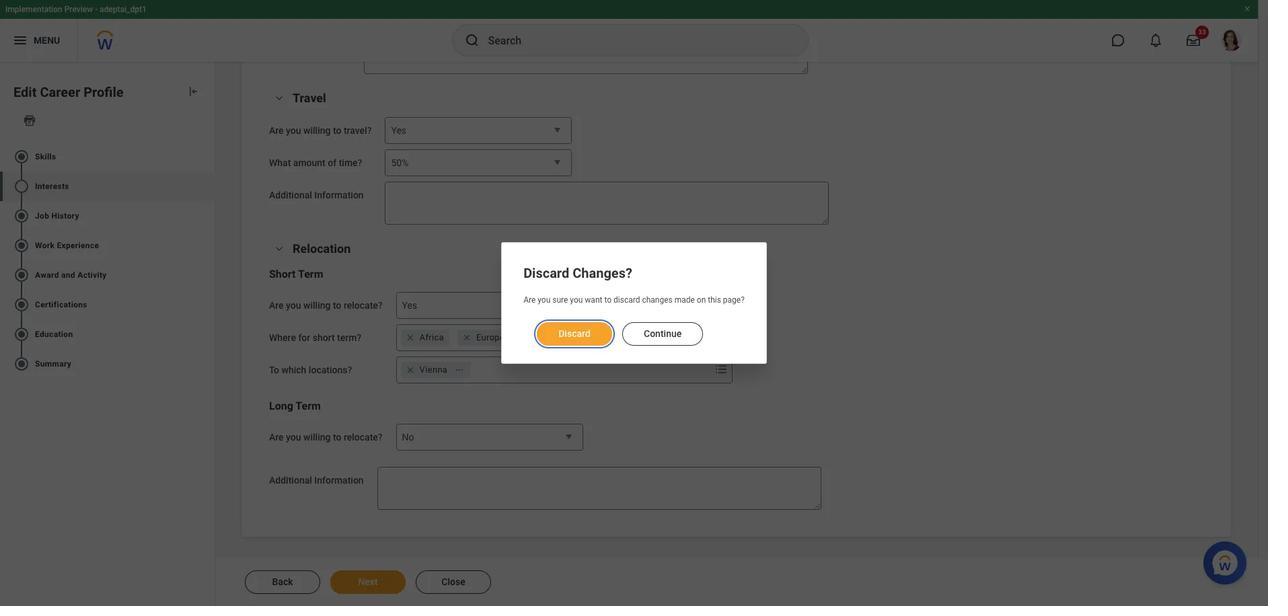 Task type: locate. For each thing, give the bounding box(es) containing it.
interests
[[35, 182, 69, 191]]

of
[[328, 157, 337, 168]]

travel
[[293, 91, 326, 105]]

radio custom image left interests
[[13, 178, 30, 194]]

radio custom image left summary
[[13, 356, 30, 372]]

region
[[524, 311, 745, 347]]

to inside short term group
[[333, 300, 341, 311]]

are you willing to relocate?
[[269, 300, 383, 311], [269, 432, 383, 443]]

willing up what amount of time?
[[303, 125, 331, 136]]

2 radio custom image from the top
[[13, 178, 30, 194]]

summary
[[35, 359, 71, 369]]

additional information text field inside "relocation" group
[[377, 467, 821, 510]]

1 vertical spatial additional
[[269, 475, 312, 486]]

term right the long
[[296, 400, 321, 412]]

job history link
[[0, 201, 215, 231]]

to
[[269, 365, 279, 375]]

x small image left europe element
[[460, 331, 474, 344]]

discard for discard
[[559, 328, 591, 339]]

error image
[[201, 149, 215, 165], [201, 237, 215, 254], [201, 267, 215, 283], [201, 356, 215, 372]]

radio custom image left job
[[13, 208, 30, 224]]

2 vertical spatial willing
[[303, 432, 331, 443]]

region containing discard
[[524, 311, 745, 347]]

3 radio custom image from the top
[[13, 326, 30, 342]]

1 vertical spatial term
[[296, 400, 321, 412]]

0 vertical spatial error image
[[201, 208, 215, 224]]

activity
[[78, 270, 107, 280]]

3 error image from the top
[[201, 326, 215, 342]]

2 chevron down image from the top
[[271, 244, 287, 254]]

term
[[298, 268, 323, 281], [296, 400, 321, 412]]

1 chevron down image from the top
[[271, 94, 287, 103]]

0 vertical spatial additional information
[[269, 190, 364, 201]]

x small image left south
[[521, 331, 534, 344]]

award and activity link
[[0, 260, 215, 290]]

3 radio custom image from the top
[[13, 208, 30, 224]]

2 willing from the top
[[303, 300, 331, 311]]

region inside discard changes? "dialog"
[[524, 311, 745, 347]]

x small image inside south america, press delete to clear value. option
[[521, 331, 534, 344]]

search image
[[464, 32, 480, 48]]

you
[[286, 125, 301, 136], [538, 296, 551, 305], [570, 296, 583, 305], [286, 300, 301, 311], [286, 432, 301, 443]]

where
[[269, 332, 296, 343]]

additional information inside travel group
[[269, 190, 364, 201]]

error image inside education link
[[201, 326, 215, 342]]

radio custom image inside certifications link
[[13, 297, 30, 313]]

1 vertical spatial error image
[[201, 297, 215, 313]]

radio custom image left award
[[13, 267, 30, 283]]

x small image for africa
[[403, 331, 417, 344]]

error image for award and activity
[[201, 267, 215, 283]]

0 vertical spatial discard
[[524, 265, 569, 282]]

willing inside long term group
[[303, 432, 331, 443]]

x small image inside europe, press delete to clear value. option
[[460, 331, 474, 344]]

africa
[[420, 332, 444, 342]]

1 vertical spatial additional information text field
[[377, 467, 821, 510]]

are you willing to travel?
[[269, 125, 372, 136]]

additional information for additional information text field within the travel group
[[269, 190, 364, 201]]

radio custom image for certifications
[[13, 297, 30, 313]]

1 vertical spatial discard
[[559, 328, 591, 339]]

error image for skills
[[201, 149, 215, 165]]

2 are you willing to relocate? from the top
[[269, 432, 383, 443]]

relocate? inside short term group
[[344, 300, 383, 311]]

radio custom image for award and activity
[[13, 267, 30, 283]]

work experience
[[35, 241, 99, 250]]

you inside short term group
[[286, 300, 301, 311]]

additional inside "relocation" group
[[269, 475, 312, 486]]

radio custom image left the skills
[[13, 149, 30, 165]]

profile logan mcneil element
[[1212, 26, 1250, 55]]

implementation preview -   adeptai_dpt1
[[5, 5, 147, 14]]

0 vertical spatial additional
[[269, 190, 312, 201]]

x small image inside africa, press delete to clear value. option
[[403, 331, 417, 344]]

radio custom image
[[13, 237, 30, 254], [13, 297, 30, 313], [13, 326, 30, 342], [13, 356, 30, 372]]

2 error image from the top
[[201, 237, 215, 254]]

discard button
[[537, 322, 612, 346]]

1 relocate? from the top
[[344, 300, 383, 311]]

0 vertical spatial relocate?
[[344, 300, 383, 311]]

1 vertical spatial information
[[314, 475, 364, 486]]

you right "sure"
[[570, 296, 583, 305]]

on
[[697, 296, 706, 305]]

1 horizontal spatial x small image
[[460, 331, 474, 344]]

1 error image from the top
[[201, 149, 215, 165]]

are up what
[[269, 125, 284, 136]]

4 radio custom image from the top
[[13, 267, 30, 283]]

discard
[[524, 265, 569, 282], [559, 328, 591, 339]]

skills
[[35, 152, 56, 161]]

europe, press delete to clear value. option
[[457, 330, 510, 346]]

information
[[314, 190, 364, 201], [314, 475, 364, 486]]

what
[[269, 157, 291, 168]]

radio custom image for job history
[[13, 208, 30, 224]]

amount
[[293, 157, 325, 168]]

america
[[563, 332, 597, 342]]

Additional Information text field
[[385, 182, 829, 225], [377, 467, 821, 510]]

2 information from the top
[[314, 475, 364, 486]]

adeptai_dpt1
[[100, 5, 147, 14]]

willing inside travel group
[[303, 125, 331, 136]]

award and activity
[[35, 270, 107, 280]]

1 additional information from the top
[[269, 190, 364, 201]]

2 relocate? from the top
[[344, 432, 383, 443]]

1 vertical spatial willing
[[303, 300, 331, 311]]

discard inside button
[[559, 328, 591, 339]]

page?
[[723, 296, 745, 305]]

willing up where for short term?
[[303, 300, 331, 311]]

radio custom image inside summary link
[[13, 356, 30, 372]]

notifications large image
[[1149, 34, 1163, 47]]

2 error image from the top
[[201, 297, 215, 313]]

4 radio custom image from the top
[[13, 356, 30, 372]]

information inside "relocation" group
[[314, 475, 364, 486]]

relocate?
[[344, 300, 383, 311], [344, 432, 383, 443]]

0 vertical spatial term
[[298, 268, 323, 281]]

3 error image from the top
[[201, 267, 215, 283]]

1 information from the top
[[314, 190, 364, 201]]

skills link
[[0, 142, 215, 171]]

changes?
[[573, 265, 632, 282]]

to inside discard changes? "dialog"
[[604, 296, 612, 305]]

error image inside award and activity link
[[201, 267, 215, 283]]

1 vertical spatial chevron down image
[[271, 244, 287, 254]]

chevron down image inside travel group
[[271, 94, 287, 103]]

travel group
[[269, 90, 1204, 225]]

transformation import image
[[186, 85, 200, 98]]

term down relocation at the left top of page
[[298, 268, 323, 281]]

radio custom image for interests
[[13, 178, 30, 194]]

experience
[[57, 241, 99, 250]]

additional
[[269, 190, 312, 201], [269, 475, 312, 486]]

3 x small image from the left
[[521, 331, 534, 344]]

0 horizontal spatial x small image
[[403, 331, 417, 344]]

1 radio custom image from the top
[[13, 149, 30, 165]]

are down the long
[[269, 432, 284, 443]]

additional for additional information text field in "relocation" group
[[269, 475, 312, 486]]

certifications
[[35, 300, 87, 309]]

0 vertical spatial additional information text field
[[385, 182, 829, 225]]

short term
[[269, 268, 323, 281]]

0 vertical spatial willing
[[303, 125, 331, 136]]

willing
[[303, 125, 331, 136], [303, 300, 331, 311], [303, 432, 331, 443]]

chevron down image for relocation
[[271, 244, 287, 254]]

to
[[333, 125, 341, 136], [604, 296, 612, 305], [333, 300, 341, 311], [333, 432, 341, 443]]

0 vertical spatial are you willing to relocate?
[[269, 300, 383, 311]]

are left "sure"
[[524, 296, 536, 305]]

radio custom image inside education link
[[13, 326, 30, 342]]

career
[[40, 84, 80, 100]]

vienna, press delete to clear value. option
[[401, 362, 471, 378]]

2 vertical spatial error image
[[201, 326, 215, 342]]

radio custom image
[[13, 149, 30, 165], [13, 178, 30, 194], [13, 208, 30, 224], [13, 267, 30, 283]]

long term
[[269, 400, 321, 412]]

radio custom image inside award and activity link
[[13, 267, 30, 283]]

you down short term button
[[286, 300, 301, 311]]

radio custom image left 'work'
[[13, 237, 30, 254]]

which
[[282, 365, 306, 375]]

chevron down image up short
[[271, 244, 287, 254]]

south america, press delete to clear value. option
[[518, 330, 602, 346]]

2 additional information from the top
[[269, 475, 364, 486]]

short term button
[[269, 268, 323, 281]]

2 radio custom image from the top
[[13, 297, 30, 313]]

relocate? inside long term group
[[344, 432, 383, 443]]

chevron down image for travel
[[271, 94, 287, 103]]

1 error image from the top
[[201, 208, 215, 224]]

3 willing from the top
[[303, 432, 331, 443]]

1 are you willing to relocate? from the top
[[269, 300, 383, 311]]

you inside travel group
[[286, 125, 301, 136]]

summary link
[[0, 349, 215, 379]]

x small image
[[403, 331, 417, 344], [460, 331, 474, 344], [521, 331, 534, 344]]

x small image left africa element
[[403, 331, 417, 344]]

1 x small image from the left
[[403, 331, 417, 344]]

are
[[269, 125, 284, 136], [524, 296, 536, 305], [269, 300, 284, 311], [269, 432, 284, 443]]

radio custom image for skills
[[13, 149, 30, 165]]

radio custom image inside skills link
[[13, 149, 30, 165]]

you up what
[[286, 125, 301, 136]]

this
[[708, 296, 721, 305]]

radio custom image inside work experience link
[[13, 237, 30, 254]]

error image inside certifications link
[[201, 297, 215, 313]]

2 horizontal spatial x small image
[[521, 331, 534, 344]]

discard
[[614, 296, 640, 305]]

and
[[61, 270, 75, 280]]

error image inside skills link
[[201, 149, 215, 165]]

error image
[[201, 208, 215, 224], [201, 297, 215, 313], [201, 326, 215, 342]]

chevron down image left 'travel'
[[271, 94, 287, 103]]

job history
[[35, 211, 79, 221]]

additional information
[[269, 190, 364, 201], [269, 475, 364, 486]]

locations?
[[309, 365, 352, 375]]

1 radio custom image from the top
[[13, 237, 30, 254]]

willing down long term button
[[303, 432, 331, 443]]

are you willing to relocate? inside short term group
[[269, 300, 383, 311]]

radio custom image inside interests link
[[13, 178, 30, 194]]

error image for certifications
[[201, 297, 215, 313]]

list
[[0, 136, 215, 384]]

relocation
[[293, 242, 351, 256]]

willing inside short term group
[[303, 300, 331, 311]]

1 vertical spatial additional information
[[269, 475, 364, 486]]

vienna
[[420, 365, 448, 375]]

chevron down image
[[271, 94, 287, 103], [271, 244, 287, 254]]

error image inside job history 'link'
[[201, 208, 215, 224]]

additional information inside "relocation" group
[[269, 475, 364, 486]]

implementation
[[5, 5, 62, 14]]

radio custom image for summary
[[13, 356, 30, 372]]

long term group
[[269, 400, 1204, 451]]

south america
[[537, 332, 597, 342]]

error image for summary
[[201, 356, 215, 372]]

1 vertical spatial are you willing to relocate?
[[269, 432, 383, 443]]

2 x small image from the left
[[460, 331, 474, 344]]

2 additional from the top
[[269, 475, 312, 486]]

0 vertical spatial information
[[314, 190, 364, 201]]

education link
[[0, 319, 215, 349]]

relocation button
[[293, 242, 351, 256]]

travel button
[[293, 91, 326, 105]]

are inside discard changes? "dialog"
[[524, 296, 536, 305]]

1 additional from the top
[[269, 190, 312, 201]]

4 error image from the top
[[201, 356, 215, 372]]

inbox large image
[[1187, 34, 1200, 47]]

1 willing from the top
[[303, 125, 331, 136]]

continue button
[[622, 322, 703, 346]]

you left "sure"
[[538, 296, 551, 305]]

additional inside travel group
[[269, 190, 312, 201]]

work
[[35, 241, 55, 250]]

travel?
[[344, 125, 372, 136]]

you down long term button
[[286, 432, 301, 443]]

related actions image
[[455, 365, 464, 375]]

are you willing to relocate? up "short"
[[269, 300, 383, 311]]

1 vertical spatial relocate?
[[344, 432, 383, 443]]

-
[[95, 5, 98, 14]]

are inside long term group
[[269, 432, 284, 443]]

radio custom image left certifications
[[13, 297, 30, 313]]

are you willing to relocate? down long term button
[[269, 432, 383, 443]]

0 vertical spatial chevron down image
[[271, 94, 287, 103]]

are down short
[[269, 300, 284, 311]]

radio custom image left the education
[[13, 326, 30, 342]]

certifications link
[[0, 290, 215, 319]]

short
[[313, 332, 335, 343]]



Task type: describe. For each thing, give the bounding box(es) containing it.
print image
[[23, 114, 36, 127]]

edit
[[13, 84, 37, 100]]

to inside travel group
[[333, 125, 341, 136]]

x small image for europe
[[460, 331, 474, 344]]

you inside long term group
[[286, 432, 301, 443]]

radio custom image for work experience
[[13, 237, 30, 254]]

what amount of time?
[[269, 157, 362, 168]]

continue
[[644, 328, 682, 339]]

history
[[51, 211, 79, 221]]

term for short term
[[298, 268, 323, 281]]

long term button
[[269, 400, 321, 412]]

term for long term
[[296, 400, 321, 412]]

discard changes? dialog
[[501, 243, 767, 364]]

vienna element
[[420, 364, 448, 376]]

education
[[35, 330, 73, 339]]

prompts image
[[713, 361, 729, 377]]

relocation group
[[269, 241, 1204, 510]]

error image for education
[[201, 326, 215, 342]]

close environment banner image
[[1243, 5, 1251, 13]]

short term group
[[269, 268, 1204, 384]]

interests link
[[0, 171, 215, 201]]

south america element
[[537, 332, 597, 344]]

changes
[[642, 296, 673, 305]]

want
[[585, 296, 602, 305]]

europe element
[[476, 332, 505, 344]]

short
[[269, 268, 296, 281]]

europe
[[476, 332, 505, 342]]

are you sure you want to discard changes made on this page?
[[524, 296, 745, 305]]

south
[[537, 332, 561, 342]]

radio custom image for education
[[13, 326, 30, 342]]

additional for additional information text field within the travel group
[[269, 190, 312, 201]]

are inside travel group
[[269, 125, 284, 136]]

sure
[[553, 296, 568, 305]]

list containing skills
[[0, 136, 215, 384]]

Career Interests text field
[[364, 30, 807, 73]]

africa, press delete to clear value. option
[[401, 330, 449, 346]]

made
[[675, 296, 695, 305]]

term?
[[337, 332, 361, 343]]

profile
[[84, 84, 124, 100]]

long
[[269, 400, 293, 412]]

edit career profile
[[13, 84, 124, 100]]

to inside long term group
[[333, 432, 341, 443]]

discard changes?
[[524, 265, 632, 282]]

willing for amount
[[303, 125, 331, 136]]

africa element
[[420, 332, 444, 344]]

items selected list box
[[397, 326, 712, 350]]

job
[[35, 211, 49, 221]]

additional information text field inside travel group
[[385, 182, 829, 225]]

implementation preview -   adeptai_dpt1 banner
[[0, 0, 1258, 62]]

additional information for additional information text field in "relocation" group
[[269, 475, 364, 486]]

are inside short term group
[[269, 300, 284, 311]]

time?
[[339, 157, 362, 168]]

award
[[35, 270, 59, 280]]

discard for discard changes?
[[524, 265, 569, 282]]

are you willing to relocate? inside long term group
[[269, 432, 383, 443]]

to which locations?
[[269, 365, 352, 375]]

information inside travel group
[[314, 190, 364, 201]]

error image for work experience
[[201, 237, 215, 254]]

for
[[298, 332, 310, 343]]

preview
[[64, 5, 93, 14]]

x small image
[[403, 363, 417, 377]]

where for short term?
[[269, 332, 361, 343]]

willing for for
[[303, 300, 331, 311]]

x small image for south america
[[521, 331, 534, 344]]

action bar region
[[221, 557, 1268, 606]]

work experience link
[[0, 231, 215, 260]]

error image for job history
[[201, 208, 215, 224]]



Task type: vqa. For each thing, say whether or not it's contained in the screenshot.
inbox icon
no



